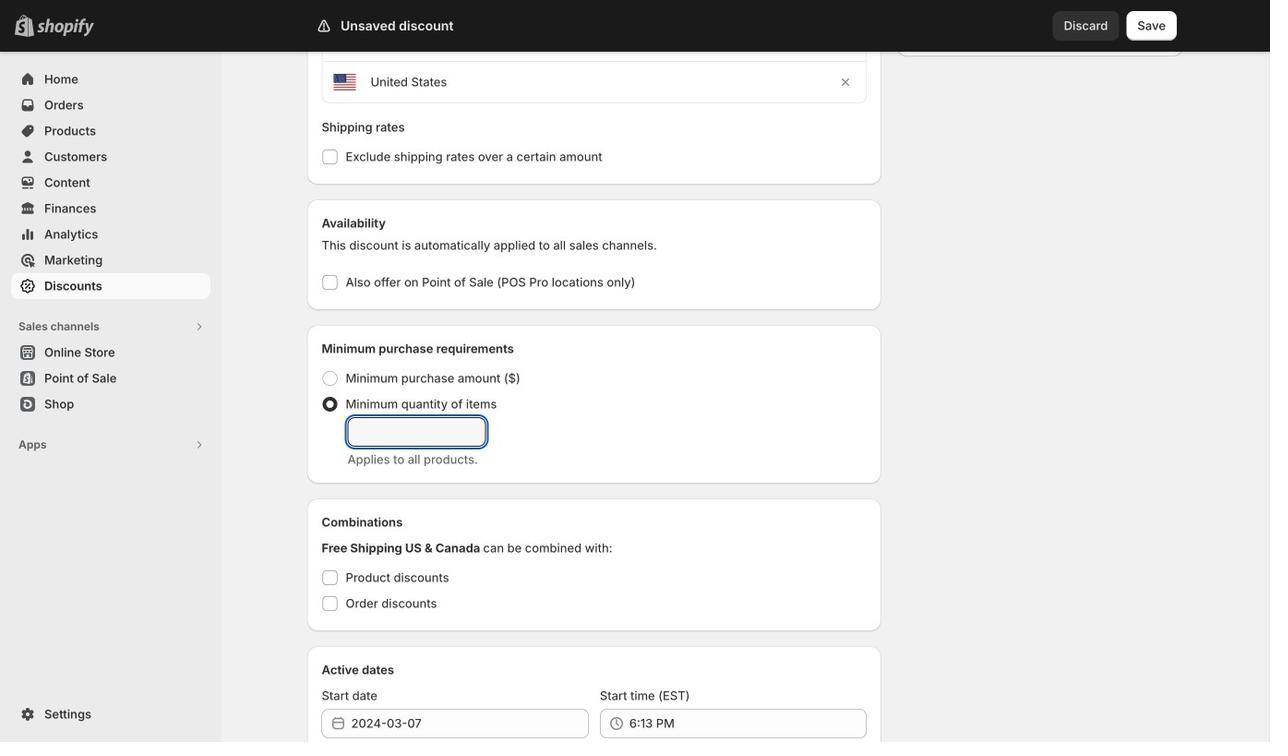 Task type: vqa. For each thing, say whether or not it's contained in the screenshot.
'Enter time' 'Text Box'
yes



Task type: locate. For each thing, give the bounding box(es) containing it.
YYYY-MM-DD text field
[[351, 709, 589, 739]]

None text field
[[348, 417, 486, 447]]



Task type: describe. For each thing, give the bounding box(es) containing it.
Enter time text field
[[630, 709, 867, 739]]

shopify image
[[37, 18, 94, 37]]



